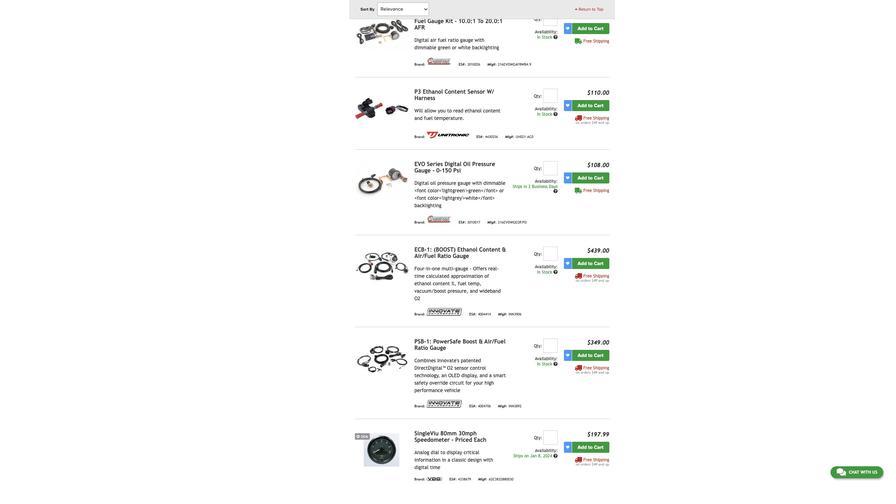 Task type: vqa. For each thing, say whether or not it's contained in the screenshot.
the i ordered a kit of parts, but only one component has failed.  what should i reorder and send back?
no



Task type: locate. For each thing, give the bounding box(es) containing it.
ethanol right p3
[[423, 88, 443, 95]]

question circle image for $197.99
[[553, 454, 558, 458]]

0 vertical spatial ethanol
[[423, 88, 443, 95]]

2 add to cart button from the top
[[572, 100, 609, 111]]

4 add from the top
[[578, 260, 587, 266]]

0 horizontal spatial content
[[433, 281, 450, 286]]

series
[[427, 11, 443, 18], [427, 161, 443, 167]]

1 free shipping on orders $49 and up from the top
[[576, 116, 609, 124]]

1 cart from the top
[[594, 25, 604, 31]]

1 $49 from the top
[[592, 121, 597, 124]]

fuel
[[414, 18, 426, 24]]

content down w/ in the right of the page
[[483, 108, 500, 113]]

a up high
[[489, 373, 492, 378]]

1: left powersafe
[[426, 338, 432, 345]]

smart
[[493, 373, 506, 378]]

ships in 2 business days
[[513, 184, 558, 189]]

air/fuel right boost
[[485, 338, 506, 345]]

ships left jan
[[513, 454, 523, 459]]

0 vertical spatial content
[[445, 88, 466, 95]]

add to cart button down "$209.00"
[[572, 23, 609, 34]]

in inside analog dial to display critical information in a classic design with digital time
[[442, 457, 446, 463]]

mfg#: for evo series digital wideband air fuel gauge kit - 10.0:1 to 20.0:1 afr
[[487, 63, 497, 67]]

fuel
[[438, 37, 447, 43], [424, 115, 433, 121], [458, 281, 467, 286]]

$197.99
[[587, 431, 609, 438]]

cart down $349.00
[[594, 352, 604, 358]]

ratio
[[437, 253, 451, 259], [414, 345, 428, 351]]

0 vertical spatial ethanol
[[465, 108, 482, 113]]

availability: for $110.00
[[535, 106, 558, 111]]

ethanol inside p3 ethanol content sensor w/ harness
[[423, 88, 443, 95]]

1 vertical spatial gauge
[[458, 180, 471, 186]]

1 vertical spatial a
[[448, 457, 450, 463]]

$49 for $349.00
[[592, 370, 597, 374]]

0 vertical spatial o2
[[414, 296, 420, 301]]

free down '$439.00'
[[583, 274, 592, 279]]

gauge inside evo series digital oil pressure gauge - 0-150 psi
[[414, 167, 431, 174]]

2 <font from the top
[[414, 195, 426, 201]]

backlighting inside digital oil pressure gauge with dimmable <font color='lightgreen'>green</font> or <font color='lightgrey'>white</font> backlighting
[[414, 203, 442, 208]]

0 vertical spatial or
[[452, 45, 457, 50]]

digital air fuel ratio gauge with dimmable green or white backlighting
[[414, 37, 499, 50]]

1 horizontal spatial backlighting
[[472, 45, 499, 50]]

on for $110.00
[[576, 121, 580, 124]]

2 free shipping on orders $49 and up from the top
[[576, 274, 609, 282]]

caret up image
[[575, 7, 578, 11]]

1 vertical spatial free shipping
[[583, 188, 609, 193]]

4 question circle image from the top
[[553, 270, 558, 274]]

mfg#: for evo series digital oil pressure gauge - 0-150 psi
[[487, 221, 497, 224]]

1 evo from the top
[[414, 11, 425, 18]]

us
[[872, 470, 877, 475]]

directdigital™
[[414, 365, 446, 371]]

o2 down vacuum/boost
[[414, 296, 420, 301]]

business
[[532, 184, 548, 189]]

1 horizontal spatial fuel
[[438, 37, 447, 43]]

5 add to cart from the top
[[578, 352, 604, 358]]

in stock for psb-1: powersafe boost & air/fuel ratio gauge
[[537, 362, 553, 367]]

add
[[578, 25, 587, 31], [578, 102, 587, 109], [578, 175, 587, 181], [578, 260, 587, 266], [578, 352, 587, 358], [578, 444, 587, 450]]

1 vertical spatial or
[[499, 188, 504, 193]]

gauge inside four-in-one multi-gauge - offers real- time calculated approximation of ethanol content %, fuel temp, vacuum/boost pressure, and wideband o2
[[455, 266, 468, 271]]

innovate motorsports - corporate logo image
[[427, 308, 462, 316], [427, 400, 462, 408]]

prosport performance - corporate logo image down green
[[427, 57, 452, 66]]

1 vertical spatial &
[[479, 338, 483, 345]]

& inside "ecb-1: (boost) ethanol content & air/fuel ratio gauge"
[[502, 246, 506, 253]]

4 in stock from the top
[[537, 362, 553, 367]]

- inside four-in-one multi-gauge - offers real- time calculated approximation of ethanol content %, fuel temp, vacuum/boost pressure, and wideband o2
[[470, 266, 472, 271]]

0 vertical spatial air/fuel
[[414, 253, 436, 259]]

1 vertical spatial content
[[433, 281, 450, 286]]

- right "kit"
[[455, 18, 457, 24]]

with right design
[[483, 457, 493, 463]]

2 qty: from the top
[[534, 94, 542, 99]]

0 vertical spatial add to wish list image
[[566, 104, 570, 107]]

4 availability: from the top
[[535, 264, 558, 269]]

fuel down allow
[[424, 115, 433, 121]]

0 horizontal spatial air/fuel
[[414, 253, 436, 259]]

4 free from the top
[[583, 274, 592, 279]]

mfg#: 216evowgeop.psi
[[487, 221, 527, 224]]

1 add from the top
[[578, 25, 587, 31]]

1 vertical spatial o2
[[447, 365, 453, 371]]

$49 for $110.00
[[592, 121, 597, 124]]

backlighting up 3010026 at the right top of page
[[472, 45, 499, 50]]

& inside psb-1: powersafe boost & air/fuel ratio gauge
[[479, 338, 483, 345]]

1 series from the top
[[427, 11, 443, 18]]

evo inside evo series digital oil pressure gauge - 0-150 psi
[[414, 161, 425, 167]]

1 horizontal spatial ratio
[[437, 253, 451, 259]]

chat
[[849, 470, 859, 475]]

3 add to wish list image from the top
[[566, 354, 570, 357]]

free shipping for $209.00
[[583, 39, 609, 44]]

8,
[[538, 454, 542, 459]]

content up read
[[445, 88, 466, 95]]

4 qty: from the top
[[534, 252, 542, 257]]

ratio up multi-
[[437, 253, 451, 259]]

0 vertical spatial prosport performance - corporate logo image
[[427, 57, 452, 66]]

safety
[[414, 380, 428, 386]]

orders for $197.99
[[581, 462, 591, 466]]

1 free shipping from the top
[[583, 39, 609, 44]]

es#: left 3010026 at the right top of page
[[459, 63, 466, 67]]

3 in from the top
[[537, 270, 541, 275]]

and inside will allow you to read ethanol content and fuel temperature.
[[414, 115, 423, 121]]

to up temperature.
[[447, 108, 452, 113]]

1 vertical spatial prosport performance - corporate logo image
[[427, 215, 452, 224]]

mfg#: right 3010026 at the right top of page
[[487, 63, 497, 67]]

0 horizontal spatial a
[[448, 457, 450, 463]]

return
[[579, 7, 591, 12]]

add for $209.00
[[578, 25, 587, 31]]

$49 for $439.00
[[592, 279, 597, 282]]

or
[[452, 45, 457, 50], [499, 188, 504, 193]]

digital inside evo series digital wideband air fuel gauge kit - 10.0:1 to 20.0:1 afr
[[445, 11, 461, 18]]

3 brand: from the top
[[414, 221, 425, 224]]

up down $197.99
[[605, 462, 609, 466]]

free shipping on orders $49 and up for $349.00
[[576, 366, 609, 374]]

0 horizontal spatial &
[[479, 338, 483, 345]]

0 vertical spatial innovate motorsports - corporate logo image
[[427, 308, 462, 316]]

1 vertical spatial add to wish list image
[[566, 176, 570, 180]]

ecb-1: (boost) ethanol content & air/fuel ratio gauge
[[414, 246, 506, 259]]

1 horizontal spatial ethanol
[[465, 108, 482, 113]]

es#3010017 - 216evowgeop.psi - evo series digital oil pressure gauge - 0-150 psi - digital oil pressure gauge with dimmable green or white backlighting - prosport performance - audi volkswagen mini image
[[355, 161, 409, 202]]

2 cart from the top
[[594, 102, 604, 109]]

shipping for $197.99
[[593, 457, 609, 462]]

innovate's
[[437, 358, 459, 363]]

powersafe
[[433, 338, 461, 345]]

0 horizontal spatial dimmable
[[414, 45, 436, 50]]

psb-
[[414, 338, 426, 345]]

on
[[576, 121, 580, 124], [576, 279, 580, 282], [576, 370, 580, 374], [524, 454, 529, 459], [576, 462, 580, 466]]

1 vertical spatial air/fuel
[[485, 338, 506, 345]]

1 vertical spatial 1:
[[426, 338, 432, 345]]

orders down '$439.00'
[[581, 279, 591, 282]]

3 add from the top
[[578, 175, 587, 181]]

content
[[445, 88, 466, 95], [479, 246, 500, 253]]

free shipping on orders $49 and up down $110.00
[[576, 116, 609, 124]]

1: left (boost)
[[427, 246, 432, 253]]

ships left 2 on the top of the page
[[513, 184, 522, 189]]

prosport performance - corporate logo image
[[427, 57, 452, 66], [427, 215, 452, 224]]

0 horizontal spatial content
[[445, 88, 466, 95]]

1 prosport performance - corporate logo image from the top
[[427, 57, 452, 66]]

2 free shipping from the top
[[583, 188, 609, 193]]

2 prosport performance - corporate logo image from the top
[[427, 215, 452, 224]]

gauge left the 0-
[[414, 167, 431, 174]]

es#: left '3010017'
[[459, 221, 466, 224]]

4 shipping from the top
[[593, 274, 609, 279]]

add to wish list image
[[566, 27, 570, 30], [566, 262, 570, 265], [566, 354, 570, 357], [566, 446, 570, 449]]

2 vertical spatial gauge
[[455, 266, 468, 271]]

1 horizontal spatial content
[[479, 246, 500, 253]]

$49 down '$439.00'
[[592, 279, 597, 282]]

4 stock from the top
[[542, 362, 552, 367]]

content inside "ecb-1: (boost) ethanol content & air/fuel ratio gauge"
[[479, 246, 500, 253]]

to for $209.00
[[588, 25, 593, 31]]

-
[[455, 18, 457, 24], [432, 167, 435, 174], [470, 266, 472, 271], [452, 436, 454, 443]]

ethanol inside "ecb-1: (boost) ethanol content & air/fuel ratio gauge"
[[457, 246, 478, 253]]

air/fuel inside "ecb-1: (boost) ethanol content & air/fuel ratio gauge"
[[414, 253, 436, 259]]

6 add to cart from the top
[[578, 444, 604, 450]]

allow
[[424, 108, 436, 113]]

6 free from the top
[[583, 457, 592, 462]]

availability: for $349.00
[[535, 356, 558, 361]]

digital oil pressure gauge with dimmable <font color='lightgreen'>green</font> or <font color='lightgrey'>white</font> backlighting
[[414, 180, 506, 208]]

3 add to cart from the top
[[578, 175, 604, 181]]

2 innovate motorsports - corporate logo image from the top
[[427, 400, 462, 408]]

1 horizontal spatial time
[[430, 465, 440, 470]]

to down '$439.00'
[[588, 260, 593, 266]]

and inside combines innovate's patented directdigital™ o2 sensor control technology, an oled display, and a smart safety override circuit for your high performance vehicle
[[480, 373, 488, 378]]

1 horizontal spatial o2
[[447, 365, 453, 371]]

0 horizontal spatial backlighting
[[414, 203, 442, 208]]

shipping down '$439.00'
[[593, 274, 609, 279]]

(boost)
[[434, 246, 456, 253]]

innovate motorsports - corporate logo image down vehicle
[[427, 400, 462, 408]]

add to cart button for $110.00
[[572, 100, 609, 111]]

2 series from the top
[[427, 161, 443, 167]]

series for gauge
[[427, 11, 443, 18]]

6 qty: from the top
[[534, 435, 542, 440]]

1 horizontal spatial &
[[502, 246, 506, 253]]

gauge
[[428, 18, 444, 24], [414, 167, 431, 174], [453, 253, 469, 259], [430, 345, 446, 351]]

series for -
[[427, 161, 443, 167]]

2 add to wish list image from the top
[[566, 176, 570, 180]]

in stock
[[537, 35, 553, 40], [537, 112, 553, 117], [537, 270, 553, 275], [537, 362, 553, 367]]

es#3010026 - 216evowgafrwb4.9 - evo series digital wideband air fuel gauge kit - 10.0:1 to 20.0:1 afr - digital air fuel ratio gauge with dimmable green or white backlighting - prosport performance - audi bmw volkswagen mini image
[[355, 12, 409, 52]]

2 orders from the top
[[581, 279, 591, 282]]

content inside four-in-one multi-gauge - offers real- time calculated approximation of ethanol content %, fuel temp, vacuum/boost pressure, and wideband o2
[[433, 281, 450, 286]]

add to cart for $349.00
[[578, 352, 604, 358]]

- left priced
[[452, 436, 454, 443]]

a down 'display'
[[448, 457, 450, 463]]

free down $197.99
[[583, 457, 592, 462]]

to inside analog dial to display critical information in a classic design with digital time
[[441, 450, 445, 455]]

add to wish list image
[[566, 104, 570, 107], [566, 176, 570, 180]]

cart down $197.99
[[594, 444, 604, 450]]

mfg#: for ecb-1: (boost) ethanol content & air/fuel ratio gauge
[[498, 313, 507, 316]]

up for $110.00
[[605, 121, 609, 124]]

add to cart button down $110.00
[[572, 100, 609, 111]]

$108.00
[[587, 162, 609, 168]]

1 horizontal spatial content
[[483, 108, 500, 113]]

5 question circle image from the top
[[553, 454, 558, 458]]

or for evo series digital oil pressure gauge - 0-150 psi
[[499, 188, 504, 193]]

in for psb-1: powersafe boost & air/fuel ratio gauge
[[537, 362, 541, 367]]

1 vertical spatial ratio
[[414, 345, 428, 351]]

temp,
[[468, 281, 481, 286]]

2 add to wish list image from the top
[[566, 262, 570, 265]]

ratio up combines
[[414, 345, 428, 351]]

0 vertical spatial fuel
[[438, 37, 447, 43]]

content inside will allow you to read ethanol content and fuel temperature.
[[483, 108, 500, 113]]

1 vertical spatial innovate motorsports - corporate logo image
[[427, 400, 462, 408]]

0 horizontal spatial o2
[[414, 296, 420, 301]]

216evowgafrwb4.9
[[498, 63, 531, 67]]

1 vertical spatial <font
[[414, 195, 426, 201]]

cart down '$439.00'
[[594, 260, 604, 266]]

dimmable down air
[[414, 45, 436, 50]]

to down $197.99
[[588, 444, 593, 450]]

free shipping on orders $49 and up down '$439.00'
[[576, 274, 609, 282]]

or inside digital air fuel ratio gauge with dimmable green or white backlighting
[[452, 45, 457, 50]]

1 shipping from the top
[[593, 39, 609, 44]]

1 vertical spatial content
[[479, 246, 500, 253]]

mfg#: right '3010017'
[[487, 221, 497, 224]]

series inside evo series digital oil pressure gauge - 0-150 psi
[[427, 161, 443, 167]]

6 availability: from the top
[[535, 448, 558, 453]]

or down the ratio
[[452, 45, 457, 50]]

0 vertical spatial backlighting
[[472, 45, 499, 50]]

1:
[[427, 246, 432, 253], [426, 338, 432, 345]]

qty: for evo series digital wideband air fuel gauge kit - 10.0:1 to 20.0:1 afr
[[534, 17, 542, 22]]

evo inside evo series digital wideband air fuel gauge kit - 10.0:1 to 20.0:1 afr
[[414, 11, 425, 18]]

free shipping down '$108.00' at the top of the page
[[583, 188, 609, 193]]

1 vertical spatial in
[[442, 457, 446, 463]]

4 orders from the top
[[581, 462, 591, 466]]

es#4004414 - inn3906 - ecb-1: (boost) ethanol content & air/fuel ratio gauge - four-in-one multi-gauge - offers real-time calculated approximation of ethanol content %, fuel temp, vacuum/boost pressure, and wideband o2 - innovate motorsports - audi bmw volkswagen mercedes benz mini porsche image
[[355, 247, 409, 287]]

pressure
[[472, 161, 495, 167]]

inn3906
[[509, 313, 522, 316]]

3 question circle image from the top
[[553, 189, 558, 194]]

0 vertical spatial &
[[502, 246, 506, 253]]

a
[[489, 373, 492, 378], [448, 457, 450, 463]]

0 horizontal spatial ethanol
[[414, 281, 431, 286]]

2 in from the top
[[537, 112, 541, 117]]

0 vertical spatial a
[[489, 373, 492, 378]]

qty: for ecb-1: (boost) ethanol content & air/fuel ratio gauge
[[534, 252, 542, 257]]

add to cart down $197.99
[[578, 444, 604, 450]]

or left 2 on the top of the page
[[499, 188, 504, 193]]

gauge inside "ecb-1: (boost) ethanol content & air/fuel ratio gauge"
[[453, 253, 469, 259]]

mfg#: left uh021- on the top of page
[[505, 135, 514, 139]]

question circle image
[[553, 35, 558, 39], [553, 112, 558, 116], [553, 189, 558, 194], [553, 270, 558, 274], [553, 454, 558, 458]]

4 up from the top
[[605, 462, 609, 466]]

4430256
[[485, 135, 498, 139]]

6 add from the top
[[578, 444, 587, 450]]

1: inside "ecb-1: (boost) ethanol content & air/fuel ratio gauge"
[[427, 246, 432, 253]]

evo for fuel
[[414, 11, 425, 18]]

temperature.
[[434, 115, 464, 121]]

cart down "$209.00"
[[594, 25, 604, 31]]

1 add to wish list image from the top
[[566, 27, 570, 30]]

air/fuel inside psb-1: powersafe boost & air/fuel ratio gauge
[[485, 338, 506, 345]]

0 vertical spatial content
[[483, 108, 500, 113]]

evo left the 0-
[[414, 161, 425, 167]]

0 vertical spatial <font
[[414, 188, 426, 193]]

3 up from the top
[[605, 370, 609, 374]]

5 availability: from the top
[[535, 356, 558, 361]]

add to cart down $349.00
[[578, 352, 604, 358]]

time inside analog dial to display critical information in a classic design with digital time
[[430, 465, 440, 470]]

- inside singleviu 80mm 30mph speedometer - priced each
[[452, 436, 454, 443]]

1 vertical spatial fuel
[[424, 115, 433, 121]]

add to cart down '$108.00' at the top of the page
[[578, 175, 604, 181]]

classic
[[452, 457, 466, 463]]

time down information
[[430, 465, 440, 470]]

2 shipping from the top
[[593, 116, 609, 121]]

availability: for $439.00
[[535, 264, 558, 269]]

1 stock from the top
[[542, 35, 552, 40]]

and down '$439.00'
[[599, 279, 604, 282]]

0 vertical spatial ratio
[[437, 253, 451, 259]]

mfg#: 216evowgafrwb4.9
[[487, 63, 531, 67]]

0 vertical spatial evo
[[414, 11, 425, 18]]

technology,
[[414, 373, 440, 378]]

0 vertical spatial 1:
[[427, 246, 432, 253]]

or inside digital oil pressure gauge with dimmable <font color='lightgreen'>green</font> or <font color='lightgrey'>white</font> backlighting
[[499, 188, 504, 193]]

orders down $110.00
[[581, 121, 591, 124]]

evo up 'afr'
[[414, 11, 425, 18]]

multi-
[[442, 266, 455, 271]]

0 horizontal spatial time
[[414, 273, 425, 279]]

5 qty: from the top
[[534, 343, 542, 348]]

None number field
[[544, 12, 558, 26], [544, 89, 558, 103], [544, 161, 558, 175], [544, 247, 558, 261], [544, 339, 558, 353], [544, 430, 558, 445], [544, 12, 558, 26], [544, 89, 558, 103], [544, 161, 558, 175], [544, 247, 558, 261], [544, 339, 558, 353], [544, 430, 558, 445]]

ratio
[[448, 37, 459, 43]]

1 horizontal spatial dimmable
[[484, 180, 506, 186]]

a inside analog dial to display critical information in a classic design with digital time
[[448, 457, 450, 463]]

with inside digital air fuel ratio gauge with dimmable green or white backlighting
[[475, 37, 485, 43]]

question circle image for $209.00
[[553, 35, 558, 39]]

ethanol right (boost)
[[457, 246, 478, 253]]

4 add to wish list image from the top
[[566, 446, 570, 449]]

digital inside digital air fuel ratio gauge with dimmable green or white backlighting
[[414, 37, 429, 43]]

$49
[[592, 121, 597, 124], [592, 279, 597, 282], [592, 370, 597, 374], [592, 462, 597, 466]]

and down $197.99
[[599, 462, 604, 466]]

1 orders from the top
[[581, 121, 591, 124]]

1 question circle image from the top
[[553, 35, 558, 39]]

1 vertical spatial evo
[[414, 161, 425, 167]]

ships
[[513, 184, 522, 189], [513, 454, 523, 459]]

0 horizontal spatial ethanol
[[423, 88, 443, 95]]

1 qty: from the top
[[534, 17, 542, 22]]

2 horizontal spatial fuel
[[458, 281, 467, 286]]

to for $439.00
[[588, 260, 593, 266]]

3 stock from the top
[[542, 270, 552, 275]]

1: for psb-
[[426, 338, 432, 345]]

add to cart button down '$439.00'
[[572, 258, 609, 269]]

content down calculated
[[433, 281, 450, 286]]

3 add to cart button from the top
[[572, 172, 609, 183]]

gauge inside psb-1: powersafe boost & air/fuel ratio gauge
[[430, 345, 446, 351]]

air/fuel
[[414, 253, 436, 259], [485, 338, 506, 345]]

cart for $110.00
[[594, 102, 604, 109]]

1 add to cart button from the top
[[572, 23, 609, 34]]

1 vertical spatial dimmable
[[484, 180, 506, 186]]

brand: for 0-
[[414, 221, 425, 224]]

psb-1: powersafe boost & air/fuel ratio gauge link
[[414, 338, 506, 351]]

in
[[537, 35, 541, 40], [537, 112, 541, 117], [537, 270, 541, 275], [537, 362, 541, 367]]

time inside four-in-one multi-gauge - offers real- time calculated approximation of ethanol content %, fuel temp, vacuum/boost pressure, and wideband o2
[[414, 273, 425, 279]]

with down to
[[475, 37, 485, 43]]

fuel inside digital air fuel ratio gauge with dimmable green or white backlighting
[[438, 37, 447, 43]]

3 orders from the top
[[581, 370, 591, 374]]

1 up from the top
[[605, 121, 609, 124]]

free down $349.00
[[583, 366, 592, 370]]

add for $439.00
[[578, 260, 587, 266]]

1 vertical spatial series
[[427, 161, 443, 167]]

shipping down $349.00
[[593, 366, 609, 370]]

add for $197.99
[[578, 444, 587, 450]]

inn3892
[[509, 404, 522, 408]]

with
[[475, 37, 485, 43], [472, 180, 482, 186], [483, 457, 493, 463], [861, 470, 871, 475]]

2 stock from the top
[[542, 112, 552, 117]]

prosport performance - corporate logo image left es#: 3010017
[[427, 215, 452, 224]]

add for $349.00
[[578, 352, 587, 358]]

evo series digital oil pressure gauge - 0-150 psi link
[[414, 161, 495, 174]]

free shipping on orders $49 and up down $349.00
[[576, 366, 609, 374]]

ethanol up vacuum/boost
[[414, 281, 431, 286]]

prosport performance - corporate logo image for gauge
[[427, 57, 452, 66]]

to for $110.00
[[588, 102, 593, 109]]

2 question circle image from the top
[[553, 112, 558, 116]]

1 in from the top
[[537, 35, 541, 40]]

0 horizontal spatial in
[[442, 457, 446, 463]]

with left us
[[861, 470, 871, 475]]

free
[[583, 39, 592, 44], [583, 116, 592, 121], [583, 188, 592, 193], [583, 274, 592, 279], [583, 366, 592, 370], [583, 457, 592, 462]]

gauge up multi-
[[453, 253, 469, 259]]

gauge inside digital air fuel ratio gauge with dimmable green or white backlighting
[[460, 37, 473, 43]]

5 cart from the top
[[594, 352, 604, 358]]

4 cart from the top
[[594, 260, 604, 266]]

2 add to cart from the top
[[578, 102, 604, 109]]

3 availability: from the top
[[535, 179, 558, 184]]

1 horizontal spatial air/fuel
[[485, 338, 506, 345]]

on for $197.99
[[576, 462, 580, 466]]

$439.00
[[587, 247, 609, 254]]

add to wish list image for $349.00
[[566, 354, 570, 357]]

1 vertical spatial ethanol
[[457, 246, 478, 253]]

mfg#: for p3 ethanol content sensor w/ harness
[[505, 135, 514, 139]]

and down will
[[414, 115, 423, 121]]

2 in stock from the top
[[537, 112, 553, 117]]

cart for $349.00
[[594, 352, 604, 358]]

3 free shipping on orders $49 and up from the top
[[576, 366, 609, 374]]

stock
[[542, 35, 552, 40], [542, 112, 552, 117], [542, 270, 552, 275], [542, 362, 552, 367]]

brand: up p3
[[414, 63, 425, 67]]

add to cart down $110.00
[[578, 102, 604, 109]]

1 horizontal spatial a
[[489, 373, 492, 378]]

series inside evo series digital wideband air fuel gauge kit - 10.0:1 to 20.0:1 afr
[[427, 11, 443, 18]]

combines
[[414, 358, 436, 363]]

4 free shipping on orders $49 and up from the top
[[576, 457, 609, 466]]

es#: for ratio
[[469, 313, 477, 316]]

orders down $349.00
[[581, 370, 591, 374]]

fuel up green
[[438, 37, 447, 43]]

1 vertical spatial backlighting
[[414, 203, 442, 208]]

chat with us link
[[831, 466, 883, 478]]

0 vertical spatial time
[[414, 273, 425, 279]]

brand: down will
[[414, 135, 425, 139]]

add to cart button for $439.00
[[572, 258, 609, 269]]

time down four-
[[414, 273, 425, 279]]

circuit
[[450, 380, 464, 386]]

4 brand: from the top
[[414, 313, 425, 316]]

series up oil
[[427, 161, 443, 167]]

add to cart button down '$108.00' at the top of the page
[[572, 172, 609, 183]]

to
[[592, 7, 596, 12], [588, 25, 593, 31], [588, 102, 593, 109], [447, 108, 452, 113], [588, 175, 593, 181], [588, 260, 593, 266], [588, 352, 593, 358], [588, 444, 593, 450], [441, 450, 445, 455]]

0 vertical spatial gauge
[[460, 37, 473, 43]]

& right boost
[[479, 338, 483, 345]]

air/fuel up in- at bottom
[[414, 253, 436, 259]]

up for $349.00
[[605, 370, 609, 374]]

free shipping on orders $49 and up
[[576, 116, 609, 124], [576, 274, 609, 282], [576, 366, 609, 374], [576, 457, 609, 466]]

add to cart for $110.00
[[578, 102, 604, 109]]

to down "$209.00"
[[588, 25, 593, 31]]

4 add to cart from the top
[[578, 260, 604, 266]]

brand: up ecb-
[[414, 221, 425, 224]]

1 vertical spatial time
[[430, 465, 440, 470]]

1 brand: from the top
[[414, 63, 425, 67]]

add to cart button down $197.99
[[572, 442, 609, 453]]

5 add to cart button from the top
[[572, 350, 609, 361]]

innovate motorsports - corporate logo image for ratio
[[427, 308, 462, 316]]

1 horizontal spatial ethanol
[[457, 246, 478, 253]]

4 add to cart button from the top
[[572, 258, 609, 269]]

add to cart down '$439.00'
[[578, 260, 604, 266]]

es#4004706 - inn3892 - psb-1: powersafe boost & air/fuel ratio gauge - combines innovate's patented directdigital&trade; o2 sensor control technology, an oled display, and a smart safety override circuit for your high performance vehicle - innovate motorsports - audi bmw volkswagen mercedes benz mini porsche image
[[355, 339, 409, 379]]

gauge up white
[[460, 37, 473, 43]]

availability: for $197.99
[[535, 448, 558, 453]]

gauge up color='lightgreen'>green</font> at the top of the page
[[458, 180, 471, 186]]

patented
[[461, 358, 481, 363]]

1 add to cart from the top
[[578, 25, 604, 31]]

gauge for wideband
[[460, 37, 473, 43]]

1 in stock from the top
[[537, 35, 553, 40]]

1 vertical spatial ships
[[513, 454, 523, 459]]

add to wish list image for $209.00
[[566, 27, 570, 30]]

up down '$439.00'
[[605, 279, 609, 282]]

a inside combines innovate's patented directdigital™ o2 sensor control technology, an oled display, and a smart safety override circuit for your high performance vehicle
[[489, 373, 492, 378]]

0 vertical spatial series
[[427, 11, 443, 18]]

1: inside psb-1: powersafe boost & air/fuel ratio gauge
[[426, 338, 432, 345]]

- up the approximation
[[470, 266, 472, 271]]

add to wish list image for $439.00
[[566, 262, 570, 265]]

gauge up the approximation
[[455, 266, 468, 271]]

qty: for p3 ethanol content sensor w/ harness
[[534, 94, 542, 99]]

1 horizontal spatial or
[[499, 188, 504, 193]]

0 horizontal spatial fuel
[[424, 115, 433, 121]]

stock for $209.00
[[542, 35, 552, 40]]

digital
[[414, 465, 429, 470]]

gauge inside digital oil pressure gauge with dimmable <font color='lightgreen'>green</font> or <font color='lightgrey'>white</font> backlighting
[[458, 180, 471, 186]]

0 horizontal spatial ratio
[[414, 345, 428, 351]]

0 vertical spatial free shipping
[[583, 39, 609, 44]]

free shipping for $108.00
[[583, 188, 609, 193]]

5 free from the top
[[583, 366, 592, 370]]

cart down '$108.00' at the top of the page
[[594, 175, 604, 181]]

orders down $197.99
[[581, 462, 591, 466]]

color='lightgreen'>green</font>
[[428, 188, 498, 193]]

3 $49 from the top
[[592, 370, 597, 374]]

1 vertical spatial ethanol
[[414, 281, 431, 286]]

add to cart down "$209.00"
[[578, 25, 604, 31]]

6 cart from the top
[[594, 444, 604, 450]]

3 in stock from the top
[[537, 270, 553, 275]]

ecb-1: (boost) ethanol content & air/fuel ratio gauge link
[[414, 246, 506, 259]]

air
[[430, 37, 436, 43]]

0 vertical spatial ships
[[513, 184, 522, 189]]

air
[[491, 11, 499, 18]]

2 $49 from the top
[[592, 279, 597, 282]]

2 up from the top
[[605, 279, 609, 282]]

shipping down '$108.00' at the top of the page
[[593, 188, 609, 193]]

1 availability: from the top
[[535, 29, 558, 34]]

2 vertical spatial fuel
[[458, 281, 467, 286]]

$49 down $110.00
[[592, 121, 597, 124]]

backlighting
[[472, 45, 499, 50], [414, 203, 442, 208]]

add to cart
[[578, 25, 604, 31], [578, 102, 604, 109], [578, 175, 604, 181], [578, 260, 604, 266], [578, 352, 604, 358], [578, 444, 604, 450]]

5 add from the top
[[578, 352, 587, 358]]

vacuum/boost
[[414, 288, 446, 294]]

0 horizontal spatial or
[[452, 45, 457, 50]]

innovate motorsports - corporate logo image down pressure,
[[427, 308, 462, 316]]

singleviu 80mm 30mph speedometer - priced each
[[414, 430, 486, 443]]

6 shipping from the top
[[593, 457, 609, 462]]

up down $110.00
[[605, 121, 609, 124]]

5 shipping from the top
[[593, 366, 609, 370]]

2 availability: from the top
[[535, 106, 558, 111]]

6 add to cart button from the top
[[572, 442, 609, 453]]

free for $110.00
[[583, 116, 592, 121]]

0 vertical spatial in
[[524, 184, 527, 189]]

add for $110.00
[[578, 102, 587, 109]]

digital inside evo series digital oil pressure gauge - 0-150 psi
[[445, 161, 461, 167]]

4 $49 from the top
[[592, 462, 597, 466]]

to inside will allow you to read ethanol content and fuel temperature.
[[447, 108, 452, 113]]

2 add from the top
[[578, 102, 587, 109]]

1 add to wish list image from the top
[[566, 104, 570, 107]]

%,
[[452, 281, 456, 286]]

1 innovate motorsports - corporate logo image from the top
[[427, 308, 462, 316]]

0 vertical spatial dimmable
[[414, 45, 436, 50]]

dimmable
[[414, 45, 436, 50], [484, 180, 506, 186]]

brand: down performance
[[414, 404, 425, 408]]

5 brand: from the top
[[414, 404, 425, 408]]



Task type: describe. For each thing, give the bounding box(es) containing it.
oil
[[430, 180, 436, 186]]

add to cart for $197.99
[[578, 444, 604, 450]]

availability: for $209.00
[[535, 29, 558, 34]]

es#: 4430256
[[476, 135, 498, 139]]

es#: left 4338679
[[449, 478, 457, 481]]

vehicle
[[444, 388, 460, 393]]

sensor
[[455, 365, 469, 371]]

p3 ethanol content sensor w/ harness link
[[414, 88, 494, 101]]

four-
[[414, 266, 426, 271]]

to left top
[[592, 7, 596, 12]]

in stock for evo series digital wideband air fuel gauge kit - 10.0:1 to 20.0:1 afr
[[537, 35, 553, 40]]

question circle image for $439.00
[[553, 270, 558, 274]]

orders for $439.00
[[581, 279, 591, 282]]

mfg#: uh021-ac0
[[505, 135, 533, 139]]

to for $197.99
[[588, 444, 593, 450]]

qty: for psb-1: powersafe boost & air/fuel ratio gauge
[[534, 343, 542, 348]]

3 free from the top
[[583, 188, 592, 193]]

one
[[432, 266, 440, 271]]

or for evo series digital wideband air fuel gauge kit - 10.0:1 to 20.0:1 afr
[[452, 45, 457, 50]]

$49 for $197.99
[[592, 462, 597, 466]]

backlighting inside digital air fuel ratio gauge with dimmable green or white backlighting
[[472, 45, 499, 50]]

es#4338679 - a2c3832880030 - singleviu 80mm 30mph speedometer - priced each  - analog dial to display critical information in a classic design with digital time - vdo - audi bmw volkswagen mercedes benz mini porsche image
[[355, 430, 409, 471]]

qty: for singleviu 80mm 30mph speedometer - priced each
[[534, 435, 542, 440]]

mfg#: inn3892
[[498, 404, 522, 408]]

add to wish list image for $110.00
[[566, 104, 570, 107]]

control
[[470, 365, 486, 371]]

analog dial to display critical information in a classic design with digital time
[[414, 450, 493, 470]]

comments image
[[837, 468, 846, 476]]

add to wish list image for $108.00
[[566, 176, 570, 180]]

information
[[414, 457, 441, 463]]

216evowgeop.psi
[[498, 221, 527, 224]]

afr
[[414, 24, 425, 31]]

cart for $108.00
[[594, 175, 604, 181]]

mfg#: for singleviu 80mm 30mph speedometer - priced each
[[478, 478, 487, 481]]

will allow you to read ethanol content and fuel temperature.
[[414, 108, 500, 121]]

boost
[[463, 338, 477, 345]]

question circle image for $108.00
[[553, 189, 558, 194]]

shipping for $439.00
[[593, 274, 609, 279]]

read
[[453, 108, 463, 113]]

free for $439.00
[[583, 274, 592, 279]]

your
[[473, 380, 483, 386]]

offers
[[473, 266, 487, 271]]

green
[[438, 45, 451, 50]]

up for $439.00
[[605, 279, 609, 282]]

ethanol inside will allow you to read ethanol content and fuel temperature.
[[465, 108, 482, 113]]

to for $349.00
[[588, 352, 593, 358]]

with inside analog dial to display critical information in a classic design with digital time
[[483, 457, 493, 463]]

stock for $110.00
[[542, 112, 552, 117]]

fuel inside will allow you to read ethanol content and fuel temperature.
[[424, 115, 433, 121]]

stock for $439.00
[[542, 270, 552, 275]]

20.0:1
[[485, 18, 503, 24]]

evo series digital wideband air fuel gauge kit - 10.0:1 to 20.0:1 afr link
[[414, 11, 503, 31]]

add to cart for $439.00
[[578, 260, 604, 266]]

1: for ecb-
[[427, 246, 432, 253]]

speedometer
[[414, 436, 450, 443]]

10.0:1
[[459, 18, 476, 24]]

performance
[[414, 388, 443, 393]]

display
[[447, 450, 462, 455]]

es#: 3010026
[[459, 63, 480, 67]]

3010026
[[467, 63, 480, 67]]

brand: for gauge
[[414, 404, 425, 408]]

to
[[478, 18, 484, 24]]

up for $197.99
[[605, 462, 609, 466]]

and inside four-in-one multi-gauge - offers real- time calculated approximation of ethanol content %, fuel temp, vacuum/boost pressure, and wideband o2
[[470, 288, 478, 294]]

kit
[[446, 18, 453, 24]]

prosport performance - corporate logo image for -
[[427, 215, 452, 224]]

unitronic - corporate logo image
[[427, 132, 469, 138]]

6 brand: from the top
[[414, 478, 425, 481]]

$209.00
[[587, 12, 609, 19]]

brand: for ratio
[[414, 313, 425, 316]]

in for ecb-1: (boost) ethanol content & air/fuel ratio gauge
[[537, 270, 541, 275]]

es#: for 0-
[[459, 221, 466, 224]]

add for $108.00
[[578, 175, 587, 181]]

$349.00
[[587, 339, 609, 346]]

es#: 4004414
[[469, 313, 491, 316]]

ships for evo series digital oil pressure gauge - 0-150 psi
[[513, 184, 522, 189]]

analog
[[414, 450, 429, 455]]

sort
[[361, 7, 369, 12]]

days
[[549, 184, 558, 189]]

30mph
[[459, 430, 477, 437]]

1 <font from the top
[[414, 188, 426, 193]]

ethanol inside four-in-one multi-gauge - offers real- time calculated approximation of ethanol content %, fuel temp, vacuum/boost pressure, and wideband o2
[[414, 281, 431, 286]]

in stock for ecb-1: (boost) ethanol content & air/fuel ratio gauge
[[537, 270, 553, 275]]

cart for $197.99
[[594, 444, 604, 450]]

override
[[430, 380, 448, 386]]

evo series digital wideband air fuel gauge kit - 10.0:1 to 20.0:1 afr
[[414, 11, 503, 31]]

- inside evo series digital oil pressure gauge - 0-150 psi
[[432, 167, 435, 174]]

chat with us
[[849, 470, 877, 475]]

real-
[[488, 266, 499, 271]]

mfg#: for psb-1: powersafe boost & air/fuel ratio gauge
[[498, 404, 507, 408]]

es#: for gauge
[[469, 404, 477, 408]]

3 shipping from the top
[[593, 188, 609, 193]]

qty: for evo series digital oil pressure gauge - 0-150 psi
[[534, 166, 542, 171]]

you
[[438, 108, 446, 113]]

by
[[370, 7, 375, 12]]

wideband
[[479, 288, 501, 294]]

singleviu
[[414, 430, 439, 437]]

stock for $349.00
[[542, 362, 552, 367]]

1 free from the top
[[583, 39, 592, 44]]

and down $110.00
[[599, 121, 604, 124]]

in for evo series digital wideband air fuel gauge kit - 10.0:1 to 20.0:1 afr
[[537, 35, 541, 40]]

es#: left 4430256 on the top right
[[476, 135, 484, 139]]

innovate motorsports - corporate logo image for gauge
[[427, 400, 462, 408]]

1 horizontal spatial in
[[524, 184, 527, 189]]

p3
[[414, 88, 421, 95]]

w/
[[487, 88, 494, 95]]

free shipping on orders $49 and up for $197.99
[[576, 457, 609, 466]]

- inside evo series digital wideband air fuel gauge kit - 10.0:1 to 20.0:1 afr
[[455, 18, 457, 24]]

ecb-
[[414, 246, 427, 253]]

ratio inside psb-1: powersafe boost & air/fuel ratio gauge
[[414, 345, 428, 351]]

2
[[528, 184, 531, 189]]

orders for $110.00
[[581, 121, 591, 124]]

es#: for kit
[[459, 63, 466, 67]]

pressure,
[[448, 288, 468, 294]]

fuel inside four-in-one multi-gauge - offers real- time calculated approximation of ethanol content %, fuel temp, vacuum/boost pressure, and wideband o2
[[458, 281, 467, 286]]

an
[[442, 373, 447, 378]]

ships for singleviu 80mm 30mph speedometer - priced each
[[513, 454, 523, 459]]

add to cart button for $197.99
[[572, 442, 609, 453]]

p3 ethanol content sensor w/ harness
[[414, 88, 494, 101]]

es#4430256 - uh021-ac0 - p3 ethanol content sensor w/ harness - will allow you to read ethanol content and fuel temperature. - unitronic - audi volkswagen image
[[355, 89, 409, 129]]

question circle image
[[553, 362, 558, 366]]

o2 inside four-in-one multi-gauge - offers real- time calculated approximation of ethanol content %, fuel temp, vacuum/boost pressure, and wideband o2
[[414, 296, 420, 301]]

vdo - corporate logo image
[[427, 477, 442, 481]]

harness
[[414, 95, 435, 101]]

brand: for kit
[[414, 63, 425, 67]]

to for $108.00
[[588, 175, 593, 181]]

orders for $349.00
[[581, 370, 591, 374]]

in-
[[426, 266, 432, 271]]

dimmable inside digital oil pressure gauge with dimmable <font color='lightgreen'>green</font> or <font color='lightgrey'>white</font> backlighting
[[484, 180, 506, 186]]

four-in-one multi-gauge - offers real- time calculated approximation of ethanol content %, fuel temp, vacuum/boost pressure, and wideband o2
[[414, 266, 501, 301]]

on for $439.00
[[576, 279, 580, 282]]

cart for $439.00
[[594, 260, 604, 266]]

in for p3 ethanol content sensor w/ harness
[[537, 112, 541, 117]]

ac0
[[527, 135, 533, 139]]

color='lightgrey'>white</font>
[[428, 195, 495, 201]]

add to cart button for $209.00
[[572, 23, 609, 34]]

display,
[[461, 373, 478, 378]]

on for $349.00
[[576, 370, 580, 374]]

4004706
[[478, 404, 491, 408]]

pressure
[[437, 180, 456, 186]]

150
[[442, 167, 452, 174]]

add to cart for $108.00
[[578, 175, 604, 181]]

mfg#: a2c3832880030
[[478, 478, 514, 481]]

psi
[[453, 167, 461, 174]]

free shipping on orders $49 and up for $439.00
[[576, 274, 609, 282]]

evo for gauge
[[414, 161, 425, 167]]

ratio inside "ecb-1: (boost) ethanol content & air/fuel ratio gauge"
[[437, 253, 451, 259]]

in stock for p3 ethanol content sensor w/ harness
[[537, 112, 553, 117]]

content inside p3 ethanol content sensor w/ harness
[[445, 88, 466, 95]]

for
[[465, 380, 472, 386]]

uh021-
[[516, 135, 527, 139]]

and down $349.00
[[599, 370, 604, 374]]

shipping for $110.00
[[593, 116, 609, 121]]

2 brand: from the top
[[414, 135, 425, 139]]

add to wish list image for $197.99
[[566, 446, 570, 449]]

free for $349.00
[[583, 366, 592, 370]]

es#: 4004706
[[469, 404, 491, 408]]

wideband
[[463, 11, 489, 18]]

will
[[414, 108, 423, 113]]

singleviu 80mm 30mph speedometer - priced each link
[[414, 430, 486, 443]]

4338679
[[458, 478, 471, 481]]

gauge inside evo series digital wideband air fuel gauge kit - 10.0:1 to 20.0:1 afr
[[428, 18, 444, 24]]

cart for $209.00
[[594, 25, 604, 31]]

digital inside digital oil pressure gauge with dimmable <font color='lightgreen'>green</font> or <font color='lightgrey'>white</font> backlighting
[[414, 180, 429, 186]]

with inside digital oil pressure gauge with dimmable <font color='lightgreen'>green</font> or <font color='lightgrey'>white</font> backlighting
[[472, 180, 482, 186]]

o2 inside combines innovate's patented directdigital™ o2 sensor control technology, an oled display, and a smart safety override circuit for your high performance vehicle
[[447, 365, 453, 371]]

priced
[[455, 436, 472, 443]]

add to cart button for $349.00
[[572, 350, 609, 361]]

shipping for $349.00
[[593, 366, 609, 370]]

80mm
[[440, 430, 457, 437]]

dimmable inside digital air fuel ratio gauge with dimmable green or white backlighting
[[414, 45, 436, 50]]

calculated
[[426, 273, 449, 279]]

ships on jan 8, 2024
[[513, 454, 553, 459]]

free shipping on orders $49 and up for $110.00
[[576, 116, 609, 124]]

psb-1: powersafe boost & air/fuel ratio gauge
[[414, 338, 506, 351]]

question circle image for $110.00
[[553, 112, 558, 116]]

mfg#: inn3906
[[498, 313, 522, 316]]



